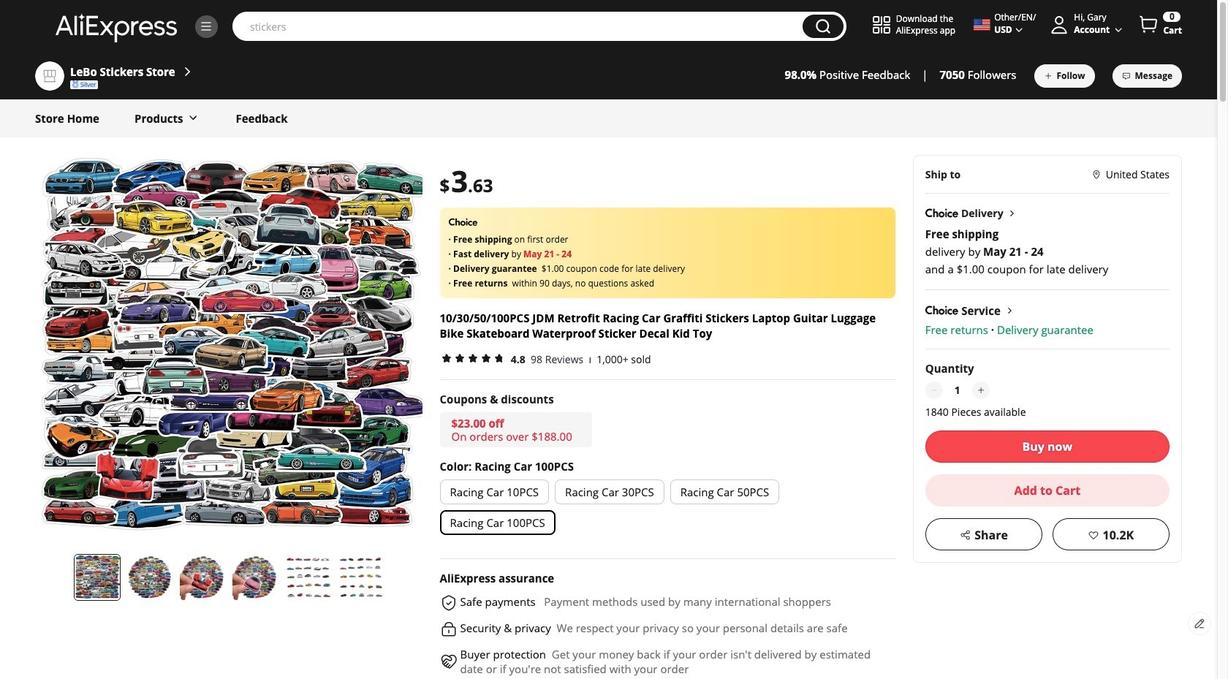 Task type: vqa. For each thing, say whether or not it's contained in the screenshot.
Coffee
no



Task type: locate. For each thing, give the bounding box(es) containing it.
None text field
[[946, 382, 969, 399]]

None button
[[803, 15, 844, 38]]



Task type: describe. For each thing, give the bounding box(es) containing it.
stickers text field
[[243, 19, 795, 34]]

1sqid_b image
[[200, 20, 213, 33]]



